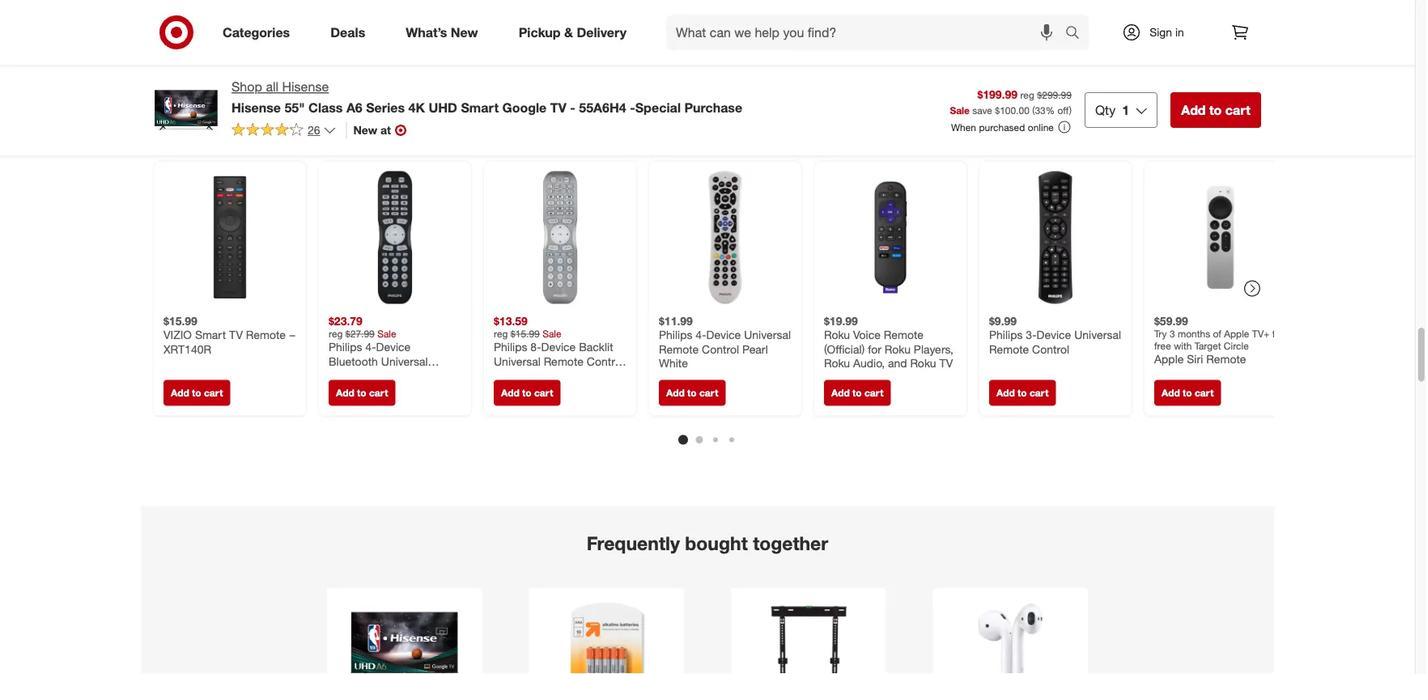Task type: describe. For each thing, give the bounding box(es) containing it.
$19.99
[[824, 314, 858, 328]]

target
[[1195, 340, 1221, 352]]

aaa batteries - 10pk alkaline battery - up & up™ image
[[552, 591, 662, 674]]

qty
[[1095, 102, 1116, 118]]

universal inside $11.99 philips 4-device universal remote control pearl white
[[744, 328, 791, 342]]

class
[[309, 99, 343, 115]]

sign
[[1150, 25, 1172, 39]]

remote inside $15.99 vizio smart tv remote – xrt140r
[[246, 328, 286, 342]]

siri
[[1187, 352, 1204, 367]]

tv for roku
[[940, 356, 953, 371]]

google
[[502, 99, 547, 115]]

purchase
[[685, 99, 743, 115]]

series
[[366, 99, 405, 115]]

categories link
[[209, 15, 310, 50]]

add to cart for $59.99 try 3 months of apple tv+ for free with target circle apple siri remote
[[1162, 387, 1214, 399]]

save
[[973, 104, 993, 116]]

$19.99 roku voice remote (official) for roku players, roku audio, and roku tv
[[824, 314, 954, 371]]

apple airpods (2nd generation) with charging case image
[[956, 591, 1066, 674]]

8-
[[531, 340, 541, 354]]

$59.99 try 3 months of apple tv+ for free with target circle apple siri remote
[[1155, 314, 1284, 367]]

1 horizontal spatial hisense
[[282, 79, 329, 95]]

cart for $59.99 try 3 months of apple tv+ for free with target circle apple siri remote
[[1195, 387, 1214, 399]]

black
[[420, 369, 448, 383]]

control inside $11.99 philips 4-device universal remote control pearl white
[[702, 342, 739, 356]]

what's new
[[406, 24, 478, 40]]

to for $15.99 vizio smart tv remote – xrt140r
[[192, 387, 201, 399]]

4- inside $11.99 philips 4-device universal remote control pearl white
[[696, 328, 707, 342]]

new inside what's new link
[[451, 24, 478, 40]]

add to cart for $19.99 roku voice remote (official) for roku players, roku audio, and roku tv
[[832, 387, 884, 399]]

add to cart button for $11.99 philips 4-device universal remote control pearl white
[[659, 380, 726, 406]]

control inside $23.79 reg $27.99 sale philips 4-device bluetooth universal remote control - black
[[372, 369, 409, 383]]

26
[[308, 123, 320, 137]]

universal inside $23.79 reg $27.99 sale philips 4-device bluetooth universal remote control - black
[[381, 354, 428, 369]]

remote inside $13.59 reg $15.99 sale philips 8-device backlit universal remote control - brushed graphite
[[544, 354, 584, 369]]

(
[[1032, 104, 1035, 116]]

bought
[[685, 533, 748, 555]]

off
[[1058, 104, 1069, 116]]

philips 8-device backlit universal remote control - brushed graphite image
[[494, 171, 627, 304]]

sale for 8-
[[543, 328, 562, 340]]

search
[[1058, 26, 1097, 42]]

philips inside $13.59 reg $15.99 sale philips 8-device backlit universal remote control - brushed graphite
[[494, 340, 527, 354]]

to for $11.99 philips 4-device universal remote control pearl white
[[687, 387, 697, 399]]

together
[[753, 533, 829, 555]]

$27.99
[[346, 328, 375, 340]]

reg for $23.79
[[329, 328, 343, 340]]

control inside the $9.99 philips 3-device universal remote control
[[1032, 342, 1070, 356]]

1
[[1122, 102, 1130, 118]]

3-
[[1026, 328, 1037, 342]]

$199.99
[[978, 87, 1018, 101]]

device inside the $9.99 philips 3-device universal remote control
[[1037, 328, 1071, 342]]

players,
[[914, 342, 954, 356]]

audio,
[[853, 356, 885, 371]]

when
[[951, 121, 976, 133]]

add to cart for $9.99 philips 3-device universal remote control
[[997, 387, 1049, 399]]

pickup & delivery
[[519, 24, 627, 40]]

voice
[[853, 328, 881, 342]]

$15.99 inside $15.99 vizio smart tv remote – xrt140r
[[164, 314, 197, 328]]

$59.99
[[1155, 314, 1188, 328]]

sale for 4-
[[377, 328, 396, 340]]

universal inside the $9.99 philips 3-device universal remote control
[[1075, 328, 1121, 342]]

philips 4-device universal remote control pearl white image
[[659, 171, 792, 304]]

free
[[1155, 340, 1171, 352]]

- inside $13.59 reg $15.99 sale philips 8-device backlit universal remote control - brushed graphite
[[494, 369, 498, 383]]

add for $19.99 roku voice remote (official) for roku players, roku audio, and roku tv
[[832, 387, 850, 399]]

add for $15.99 vizio smart tv remote – xrt140r
[[171, 387, 189, 399]]

apple siri remote image
[[1155, 171, 1287, 304]]

$23.79 reg $27.99 sale philips 4-device bluetooth universal remote control - black
[[329, 314, 448, 383]]

vizio
[[164, 328, 192, 342]]

philips 4-device bluetooth universal remote control - black image
[[329, 171, 462, 304]]

$15.99 vizio smart tv remote – xrt140r
[[164, 314, 296, 356]]

26 link
[[232, 122, 336, 141]]

$11.99
[[659, 314, 693, 328]]

add to cart button for $15.99 vizio smart tv remote – xrt140r
[[164, 380, 230, 406]]

delivery
[[577, 24, 627, 40]]

special
[[635, 99, 681, 115]]

what's new link
[[392, 15, 498, 50]]

hisense 55" class a6 series 4k uhd smart google tv - 55a6h4 -special purchase image
[[350, 591, 460, 674]]

$9.99 philips 3-device universal remote control
[[989, 314, 1121, 356]]

bluetooth
[[329, 354, 378, 369]]

smart inside shop all hisense hisense 55" class a6 series 4k uhd smart google tv - 55a6h4 -special purchase
[[461, 99, 499, 115]]

$13.59 reg $15.99 sale philips 8-device backlit universal remote control - brushed graphite
[[494, 314, 624, 383]]

device inside $23.79 reg $27.99 sale philips 4-device bluetooth universal remote control - black
[[376, 340, 411, 354]]

roku left "voice"
[[824, 328, 850, 342]]

a6
[[346, 99, 363, 115]]

cart for $9.99 philips 3-device universal remote control
[[1030, 387, 1049, 399]]

- inside $23.79 reg $27.99 sale philips 4-device bluetooth universal remote control - black
[[412, 369, 417, 383]]

search button
[[1058, 15, 1097, 53]]

add for $11.99 philips 4-device universal remote control pearl white
[[666, 387, 685, 399]]

philips 3-device universal remote control image
[[989, 171, 1122, 304]]

control inside $13.59 reg $15.99 sale philips 8-device backlit universal remote control - brushed graphite
[[587, 354, 624, 369]]

backlit
[[579, 340, 613, 354]]

frequently bought together
[[587, 533, 829, 555]]

try
[[1155, 328, 1167, 340]]

frequently
[[587, 533, 680, 555]]

sale for $
[[950, 104, 970, 116]]

reg for $13.59
[[494, 328, 508, 340]]

sign in
[[1150, 25, 1184, 39]]

$
[[995, 104, 1000, 116]]

%
[[1046, 104, 1055, 116]]

device inside $13.59 reg $15.99 sale philips 8-device backlit universal remote control - brushed graphite
[[541, 340, 576, 354]]

remote inside the $19.99 roku voice remote (official) for roku players, roku audio, and roku tv
[[884, 328, 924, 342]]

purchased
[[979, 121, 1025, 133]]

shop all hisense hisense 55" class a6 series 4k uhd smart google tv - 55a6h4 -special purchase
[[232, 79, 743, 115]]

new at
[[353, 123, 391, 137]]

and
[[888, 356, 907, 371]]

add to cart button for $13.59 reg $15.99 sale philips 8-device backlit universal remote control - brushed graphite
[[494, 380, 561, 406]]

add to cart button for $19.99 roku voice remote (official) for roku players, roku audio, and roku tv
[[824, 380, 891, 406]]

$9.99
[[989, 314, 1017, 328]]

when purchased online
[[951, 121, 1054, 133]]

add right 1 on the right
[[1181, 102, 1206, 118]]

to for $13.59 reg $15.99 sale philips 8-device backlit universal remote control - brushed graphite
[[522, 387, 532, 399]]

remote inside $11.99 philips 4-device universal remote control pearl white
[[659, 342, 699, 356]]

pickup & delivery link
[[505, 15, 647, 50]]

33
[[1035, 104, 1046, 116]]



Task type: locate. For each thing, give the bounding box(es) containing it.
new right what's
[[451, 24, 478, 40]]

0 vertical spatial for
[[1273, 328, 1284, 340]]

for
[[1273, 328, 1284, 340], [868, 342, 882, 356]]

philips left 3-
[[989, 328, 1023, 342]]

philips down $23.79
[[329, 340, 362, 354]]

device left pearl
[[707, 328, 741, 342]]

0 horizontal spatial for
[[868, 342, 882, 356]]

sale right $27.99
[[377, 328, 396, 340]]

remote
[[246, 328, 286, 342], [884, 328, 924, 342], [659, 342, 699, 356], [989, 342, 1029, 356], [1207, 352, 1247, 367], [544, 354, 584, 369], [329, 369, 369, 383]]

to for $23.79 reg $27.99 sale philips 4-device bluetooth universal remote control - black
[[357, 387, 366, 399]]

55a6h4
[[579, 99, 626, 115]]

1 horizontal spatial new
[[451, 24, 478, 40]]

brushed
[[501, 369, 544, 383]]

0 vertical spatial new
[[451, 24, 478, 40]]

add to cart for $13.59 reg $15.99 sale philips 8-device backlit universal remote control - brushed graphite
[[501, 387, 553, 399]]

0 vertical spatial apple
[[1224, 328, 1250, 340]]

tv+
[[1252, 328, 1270, 340]]

categories
[[223, 24, 290, 40]]

deals
[[331, 24, 365, 40]]

reg inside $23.79 reg $27.99 sale philips 4-device bluetooth universal remote control - black
[[329, 328, 343, 340]]

add down xrt140r
[[171, 387, 189, 399]]

remote down "$11.99"
[[659, 342, 699, 356]]

1 vertical spatial new
[[353, 123, 377, 137]]

pickup
[[519, 24, 561, 40]]

pearl
[[742, 342, 768, 356]]

sale right 8-
[[543, 328, 562, 340]]

to
[[1210, 102, 1222, 118], [192, 387, 201, 399], [357, 387, 366, 399], [522, 387, 532, 399], [687, 387, 697, 399], [853, 387, 862, 399], [1018, 387, 1027, 399], [1183, 387, 1192, 399]]

1 horizontal spatial $15.99
[[511, 328, 540, 340]]

roku
[[824, 328, 850, 342], [885, 342, 911, 356], [824, 356, 850, 371], [910, 356, 936, 371]]

4- inside $23.79 reg $27.99 sale philips 4-device bluetooth universal remote control - black
[[365, 340, 376, 354]]

cart for $15.99 vizio smart tv remote – xrt140r
[[204, 387, 223, 399]]

smart
[[461, 99, 499, 115], [195, 328, 226, 342]]

to for $19.99 roku voice remote (official) for roku players, roku audio, and roku tv
[[853, 387, 862, 399]]

smart right vizio
[[195, 328, 226, 342]]

roku voice remote (official) for roku players, roku audio, and roku tv image
[[824, 171, 957, 304]]

add to cart
[[1181, 102, 1251, 118], [171, 387, 223, 399], [336, 387, 388, 399], [501, 387, 553, 399], [666, 387, 718, 399], [832, 387, 884, 399], [997, 387, 1049, 399], [1162, 387, 1214, 399]]

1 vertical spatial apple
[[1155, 352, 1184, 367]]

device inside $11.99 philips 4-device universal remote control pearl white
[[707, 328, 741, 342]]

(official)
[[824, 342, 865, 356]]

add to cart button for $9.99 philips 3-device universal remote control
[[989, 380, 1056, 406]]

philips left 8-
[[494, 340, 527, 354]]

of
[[1213, 328, 1222, 340]]

add to cart for $23.79 reg $27.99 sale philips 4-device bluetooth universal remote control - black
[[336, 387, 388, 399]]

months
[[1178, 328, 1211, 340]]

apple
[[1224, 328, 1250, 340], [1155, 352, 1184, 367]]

remote inside $23.79 reg $27.99 sale philips 4-device bluetooth universal remote control - black
[[329, 369, 369, 383]]

$15.99 up xrt140r
[[164, 314, 197, 328]]

at
[[381, 123, 391, 137]]

1 horizontal spatial apple
[[1224, 328, 1250, 340]]

add to cart button for $23.79 reg $27.99 sale philips 4-device bluetooth universal remote control - black
[[329, 380, 395, 406]]

add for $59.99 try 3 months of apple tv+ for free with target circle apple siri remote
[[1162, 387, 1180, 399]]

add down free at the bottom of page
[[1162, 387, 1180, 399]]

to for $9.99 philips 3-device universal remote control
[[1018, 387, 1027, 399]]

remote inside $59.99 try 3 months of apple tv+ for free with target circle apple siri remote
[[1207, 352, 1247, 367]]

tv inside shop all hisense hisense 55" class a6 series 4k uhd smart google tv - 55a6h4 -special purchase
[[550, 99, 567, 115]]

add down white
[[666, 387, 685, 399]]

1 horizontal spatial reg
[[494, 328, 508, 340]]

2 horizontal spatial sale
[[950, 104, 970, 116]]

universal inside $13.59 reg $15.99 sale philips 8-device backlit universal remote control - brushed graphite
[[494, 354, 541, 369]]

roku right "voice"
[[885, 342, 911, 356]]

universal down the $13.59
[[494, 354, 541, 369]]

remote left –
[[246, 328, 286, 342]]

reg inside $13.59 reg $15.99 sale philips 8-device backlit universal remote control - brushed graphite
[[494, 328, 508, 340]]

reg left 8-
[[494, 328, 508, 340]]

apple right of
[[1224, 328, 1250, 340]]

shop
[[232, 79, 262, 95]]

remote down of
[[1207, 352, 1247, 367]]

cart
[[1226, 102, 1251, 118], [204, 387, 223, 399], [369, 387, 388, 399], [534, 387, 553, 399], [700, 387, 718, 399], [865, 387, 884, 399], [1030, 387, 1049, 399], [1195, 387, 1214, 399]]

sale inside $199.99 reg $299.99 sale save $ 100.00 ( 33 % off )
[[950, 104, 970, 116]]

tv inside the $19.99 roku voice remote (official) for roku players, roku audio, and roku tv
[[940, 356, 953, 371]]

add to cart button
[[1171, 92, 1261, 128], [164, 380, 230, 406], [329, 380, 395, 406], [494, 380, 561, 406], [659, 380, 726, 406], [824, 380, 891, 406], [989, 380, 1056, 406], [1155, 380, 1221, 406]]

tv
[[550, 99, 567, 115], [229, 328, 243, 342], [940, 356, 953, 371]]

new left at in the left of the page
[[353, 123, 377, 137]]

tv right and
[[940, 356, 953, 371]]

sale inside $13.59 reg $15.99 sale philips 8-device backlit universal remote control - brushed graphite
[[543, 328, 562, 340]]

0 horizontal spatial tv
[[229, 328, 243, 342]]

philips inside the $9.99 philips 3-device universal remote control
[[989, 328, 1023, 342]]

tv right google
[[550, 99, 567, 115]]

smart inside $15.99 vizio smart tv remote – xrt140r
[[195, 328, 226, 342]]

roku left audio,
[[824, 356, 850, 371]]

0 horizontal spatial $15.99
[[164, 314, 197, 328]]

hisense
[[282, 79, 329, 95], [232, 99, 281, 115]]

add to cart for $15.99 vizio smart tv remote – xrt140r
[[171, 387, 223, 399]]

0 horizontal spatial sale
[[377, 328, 396, 340]]

$299.99
[[1037, 89, 1072, 101]]

add
[[1181, 102, 1206, 118], [171, 387, 189, 399], [336, 387, 354, 399], [501, 387, 520, 399], [666, 387, 685, 399], [832, 387, 850, 399], [997, 387, 1015, 399], [1162, 387, 1180, 399]]

$11.99 philips 4-device universal remote control pearl white
[[659, 314, 791, 371]]

philips inside $11.99 philips 4-device universal remote control pearl white
[[659, 328, 693, 342]]

0 vertical spatial tv
[[550, 99, 567, 115]]

1 horizontal spatial tv
[[550, 99, 567, 115]]

cart for $13.59 reg $15.99 sale philips 8-device backlit universal remote control - brushed graphite
[[534, 387, 553, 399]]

sale up when
[[950, 104, 970, 116]]

reg
[[1021, 89, 1035, 101], [329, 328, 343, 340], [494, 328, 508, 340]]

cart for $23.79 reg $27.99 sale philips 4-device bluetooth universal remote control - black
[[369, 387, 388, 399]]

what's
[[406, 24, 447, 40]]

cart for $11.99 philips 4-device universal remote control pearl white
[[700, 387, 718, 399]]

add to cart button for $59.99 try 3 months of apple tv+ for free with target circle apple siri remote
[[1155, 380, 1221, 406]]

device right the $9.99
[[1037, 328, 1071, 342]]

tv right xrt140r
[[229, 328, 243, 342]]

add for $13.59 reg $15.99 sale philips 8-device backlit universal remote control - brushed graphite
[[501, 387, 520, 399]]

reg left $27.99
[[329, 328, 343, 340]]

sale
[[950, 104, 970, 116], [377, 328, 396, 340], [543, 328, 562, 340]]

&
[[564, 24, 573, 40]]

circle
[[1224, 340, 1249, 352]]

reg up (
[[1021, 89, 1035, 101]]

$199.99 reg $299.99 sale save $ 100.00 ( 33 % off )
[[950, 87, 1072, 116]]

)
[[1069, 104, 1072, 116]]

universal left try
[[1075, 328, 1121, 342]]

1 vertical spatial for
[[868, 342, 882, 356]]

for inside $59.99 try 3 months of apple tv+ for free with target circle apple siri remote
[[1273, 328, 1284, 340]]

55"
[[285, 99, 305, 115]]

1 horizontal spatial sale
[[543, 328, 562, 340]]

2 horizontal spatial tv
[[940, 356, 953, 371]]

- left brushed
[[494, 369, 498, 383]]

- left black
[[412, 369, 417, 383]]

reg inside $199.99 reg $299.99 sale save $ 100.00 ( 33 % off )
[[1021, 89, 1035, 101]]

xrt140r
[[164, 342, 211, 356]]

3
[[1170, 328, 1175, 340]]

0 horizontal spatial apple
[[1155, 352, 1184, 367]]

deals link
[[317, 15, 386, 50]]

tv for 4k
[[550, 99, 567, 115]]

1 vertical spatial hisense
[[232, 99, 281, 115]]

0 horizontal spatial new
[[353, 123, 377, 137]]

sale inside $23.79 reg $27.99 sale philips 4-device bluetooth universal remote control - black
[[377, 328, 396, 340]]

1 horizontal spatial for
[[1273, 328, 1284, 340]]

new
[[451, 24, 478, 40], [353, 123, 377, 137]]

add down (official)
[[832, 387, 850, 399]]

apple down 3
[[1155, 352, 1184, 367]]

add for $23.79 reg $27.99 sale philips 4-device bluetooth universal remote control - black
[[336, 387, 354, 399]]

add for $9.99 philips 3-device universal remote control
[[997, 387, 1015, 399]]

0 horizontal spatial reg
[[329, 328, 343, 340]]

add to cart for $11.99 philips 4-device universal remote control pearl white
[[666, 387, 718, 399]]

white
[[659, 356, 688, 371]]

$15.99 up brushed
[[511, 328, 540, 340]]

remote right 8-
[[544, 354, 584, 369]]

What can we help you find? suggestions appear below search field
[[666, 15, 1070, 50]]

control
[[702, 342, 739, 356], [1032, 342, 1070, 356], [587, 354, 624, 369], [372, 369, 409, 383]]

with
[[1174, 340, 1192, 352]]

philips up white
[[659, 328, 693, 342]]

hisense up 55"
[[282, 79, 329, 95]]

for right tv+
[[1273, 328, 1284, 340]]

1 horizontal spatial 4-
[[696, 328, 707, 342]]

vizio smart tv remote – xrt140r image
[[164, 171, 296, 304]]

philips
[[659, 328, 693, 342], [989, 328, 1023, 342], [329, 340, 362, 354], [494, 340, 527, 354]]

$15.99 inside $13.59 reg $15.99 sale philips 8-device backlit universal remote control - brushed graphite
[[511, 328, 540, 340]]

remote down the $9.99
[[989, 342, 1029, 356]]

image of hisense 55" class a6 series 4k uhd smart google tv - 55a6h4 -special purchase image
[[154, 78, 219, 143]]

for left and
[[868, 342, 882, 356]]

qty 1
[[1095, 102, 1130, 118]]

all
[[266, 79, 279, 95]]

online
[[1028, 121, 1054, 133]]

to for $59.99 try 3 months of apple tv+ for free with target circle apple siri remote
[[1183, 387, 1192, 399]]

2 vertical spatial tv
[[940, 356, 953, 371]]

add down bluetooth at left
[[336, 387, 354, 399]]

remote up and
[[884, 328, 924, 342]]

smart right uhd at the top of page
[[461, 99, 499, 115]]

add down brushed
[[501, 387, 520, 399]]

100.00
[[1000, 104, 1030, 116]]

$15.99
[[164, 314, 197, 328], [511, 328, 540, 340]]

core innovations low profile tv mount 23-65" image
[[754, 591, 864, 674]]

0 horizontal spatial hisense
[[232, 99, 281, 115]]

1 vertical spatial smart
[[195, 328, 226, 342]]

roku right and
[[910, 356, 936, 371]]

reg for $199.99
[[1021, 89, 1035, 101]]

philips inside $23.79 reg $27.99 sale philips 4-device bluetooth universal remote control - black
[[329, 340, 362, 354]]

uhd
[[429, 99, 457, 115]]

tv inside $15.99 vizio smart tv remote – xrt140r
[[229, 328, 243, 342]]

0 horizontal spatial smart
[[195, 328, 226, 342]]

hisense down "shop"
[[232, 99, 281, 115]]

add down the $9.99
[[997, 387, 1015, 399]]

remote down $27.99
[[329, 369, 369, 383]]

1 horizontal spatial smart
[[461, 99, 499, 115]]

4-
[[696, 328, 707, 342], [365, 340, 376, 354]]

graphite
[[548, 369, 591, 383]]

device
[[707, 328, 741, 342], [1037, 328, 1071, 342], [376, 340, 411, 354], [541, 340, 576, 354]]

cart for $19.99 roku voice remote (official) for roku players, roku audio, and roku tv
[[865, 387, 884, 399]]

- left 55a6h4
[[570, 99, 576, 115]]

0 vertical spatial smart
[[461, 99, 499, 115]]

0 horizontal spatial 4-
[[365, 340, 376, 354]]

sign in link
[[1108, 15, 1210, 50]]

universal left $19.99
[[744, 328, 791, 342]]

–
[[289, 328, 296, 342]]

remote inside the $9.99 philips 3-device universal remote control
[[989, 342, 1029, 356]]

2 horizontal spatial reg
[[1021, 89, 1035, 101]]

universal right bluetooth at left
[[381, 354, 428, 369]]

- right 55a6h4
[[630, 99, 635, 115]]

for inside the $19.99 roku voice remote (official) for roku players, roku audio, and roku tv
[[868, 342, 882, 356]]

device right $27.99
[[376, 340, 411, 354]]

0 vertical spatial hisense
[[282, 79, 329, 95]]

1 vertical spatial tv
[[229, 328, 243, 342]]

-
[[570, 99, 576, 115], [630, 99, 635, 115], [412, 369, 417, 383], [494, 369, 498, 383]]

device up "graphite"
[[541, 340, 576, 354]]

in
[[1176, 25, 1184, 39]]

$23.79
[[329, 314, 363, 328]]

4k
[[408, 99, 425, 115]]

$13.59
[[494, 314, 528, 328]]



Task type: vqa. For each thing, say whether or not it's contained in the screenshot.
1
yes



